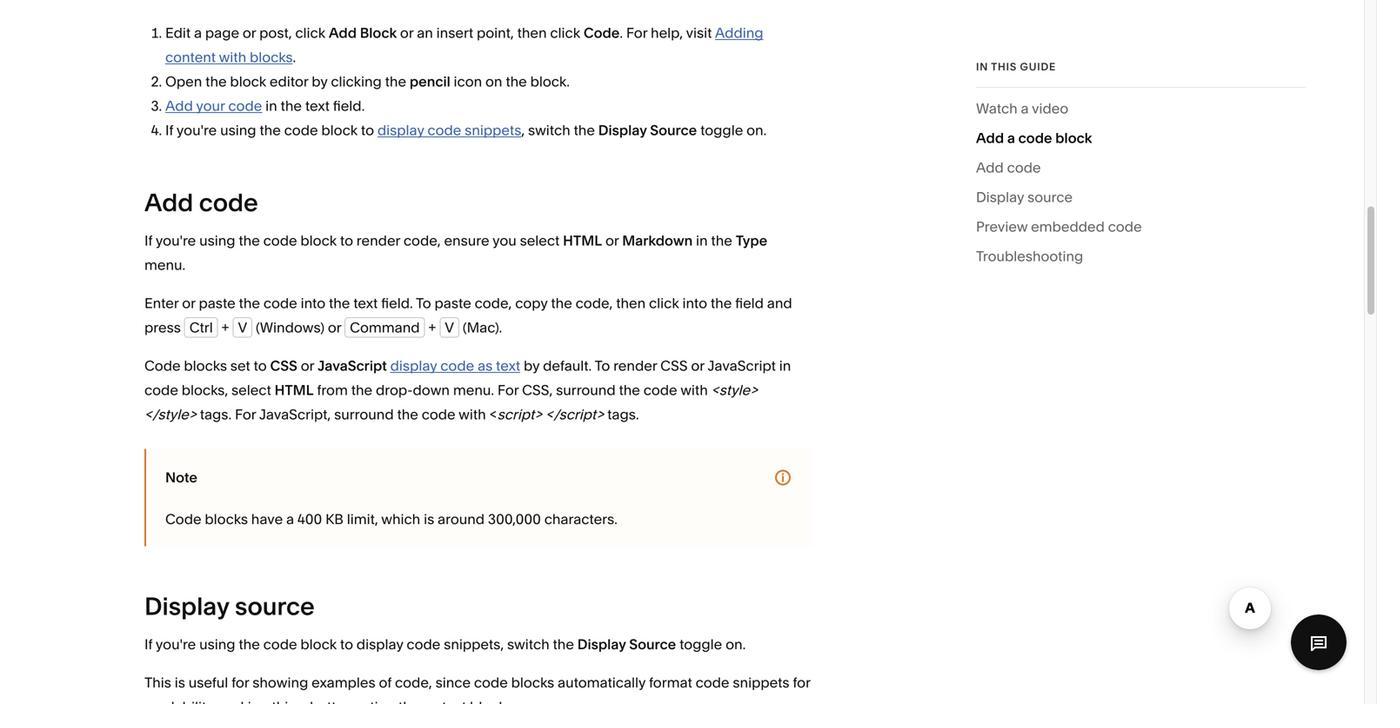 Task type: locate. For each thing, give the bounding box(es) containing it.
block
[[230, 73, 266, 90], [321, 122, 358, 139], [1055, 130, 1092, 147], [300, 232, 337, 249], [300, 636, 337, 653]]

1 vertical spatial this
[[272, 699, 295, 705]]

field. up command
[[381, 295, 413, 312]]

2 horizontal spatial in
[[779, 357, 791, 374]]

select right you
[[520, 232, 560, 249]]

2 for from the left
[[793, 675, 810, 692]]

0 vertical spatial field.
[[333, 97, 365, 114]]

or inside enter or paste the code into the text field. to paste code, copy the code, then click into the field and press
[[182, 295, 195, 312]]

0 horizontal spatial v
[[238, 319, 247, 336]]

0 horizontal spatial surround
[[334, 406, 394, 423]]

with
[[219, 49, 246, 66], [680, 382, 708, 399], [459, 406, 486, 423]]

code
[[228, 97, 262, 114], [284, 122, 318, 139], [427, 122, 461, 139], [1018, 130, 1052, 147], [1007, 159, 1041, 176], [199, 188, 258, 217], [1108, 218, 1142, 235], [263, 232, 297, 249], [263, 295, 297, 312], [440, 357, 474, 374], [144, 382, 178, 399], [643, 382, 677, 399], [422, 406, 456, 423], [263, 636, 297, 653], [407, 636, 440, 653], [474, 675, 508, 692], [696, 675, 729, 692]]

this down showing
[[272, 699, 295, 705]]

1 horizontal spatial for
[[497, 382, 519, 399]]

or
[[243, 24, 256, 41], [400, 24, 414, 41], [605, 232, 619, 249], [182, 295, 195, 312], [328, 319, 341, 336], [301, 357, 314, 374], [691, 357, 704, 374]]

paste up (mac).
[[435, 295, 471, 312]]

display down pencil
[[377, 122, 424, 139]]

0 vertical spatial by
[[312, 73, 328, 90]]

as
[[478, 357, 493, 374]]

text
[[305, 97, 330, 114], [353, 295, 378, 312], [496, 357, 520, 374], [442, 699, 466, 705]]

1 vertical spatial add code
[[144, 188, 258, 217]]

code inside by default. to render css or javascript in code blocks, select
[[144, 382, 178, 399]]

1 horizontal spatial html
[[563, 232, 602, 249]]

you're up this
[[156, 636, 196, 653]]

0 horizontal spatial display source
[[144, 592, 315, 621]]

into up (windows) on the top of page
[[301, 295, 325, 312]]

1 horizontal spatial on.
[[746, 122, 767, 139]]

paste up ctrl
[[199, 295, 236, 312]]

0 horizontal spatial to
[[416, 295, 431, 312]]

into
[[301, 295, 325, 312], [682, 295, 707, 312]]

snippets inside open the block editor by clicking the pencil icon on the block. add your code in the text field. if you're using the code block to display code snippets , switch the display source toggle on.
[[465, 122, 521, 139]]

click right post,
[[295, 24, 325, 41]]

1 horizontal spatial css
[[660, 357, 688, 374]]

css,
[[522, 382, 553, 399]]

1 vertical spatial in
[[696, 232, 708, 249]]

html
[[563, 232, 602, 249], [275, 382, 314, 399]]

javascript inside by default. to render css or javascript in code blocks, select
[[707, 357, 776, 374]]

source
[[1027, 189, 1073, 206], [235, 592, 315, 621]]

tags. for javascript, surround the code with < script> </script> tags.
[[196, 406, 639, 423]]

1 horizontal spatial paste
[[435, 295, 471, 312]]

code inside if you're using the code block to render code, ensure you select html or markdown in the type menu.
[[263, 232, 297, 249]]

1 vertical spatial snippets
[[733, 675, 789, 692]]

code
[[584, 24, 620, 41], [144, 357, 181, 374], [165, 511, 201, 528]]

by right editor
[[312, 73, 328, 90]]

1 horizontal spatial surround
[[556, 382, 616, 399]]

1 vertical spatial select
[[231, 382, 271, 399]]

if up "enter"
[[144, 232, 153, 249]]

1 horizontal spatial select
[[520, 232, 560, 249]]

2 paste from the left
[[435, 295, 471, 312]]

1 horizontal spatial block.
[[530, 73, 570, 90]]

display for javascript
[[390, 357, 437, 374]]

0 vertical spatial in
[[265, 97, 277, 114]]

1 horizontal spatial by
[[524, 357, 540, 374]]

<
[[489, 406, 497, 423]]

1 horizontal spatial then
[[616, 295, 646, 312]]

click
[[295, 24, 325, 41], [550, 24, 580, 41], [649, 295, 679, 312]]

(windows)
[[256, 319, 325, 336]]

0 horizontal spatial css
[[270, 357, 297, 374]]

0 vertical spatial you're
[[176, 122, 217, 139]]

1 vertical spatial display source
[[144, 592, 315, 621]]

code,
[[404, 232, 441, 249], [475, 295, 512, 312], [576, 295, 613, 312], [395, 675, 432, 692]]

display source up useful
[[144, 592, 315, 621]]

0 vertical spatial render
[[356, 232, 400, 249]]

if inside if you're using the code block to render code, ensure you select html or markdown in the type menu.
[[144, 232, 153, 249]]

html left markdown at the top
[[563, 232, 602, 249]]

block inside add a code block link
[[1055, 130, 1092, 147]]

block. right icon on
[[530, 73, 570, 90]]

1 vertical spatial then
[[616, 295, 646, 312]]

v up set
[[238, 319, 247, 336]]

0 horizontal spatial menu.
[[144, 257, 185, 274]]

you're
[[176, 122, 217, 139], [156, 232, 196, 249], [156, 636, 196, 653]]

0 horizontal spatial html
[[275, 382, 314, 399]]

by up the css, at the left
[[524, 357, 540, 374]]

switch right ,
[[528, 122, 570, 139]]

then
[[517, 24, 547, 41], [616, 295, 646, 312]]

0 horizontal spatial +
[[221, 319, 229, 336]]

render inside if you're using the code block to render code, ensure you select html or markdown in the type menu.
[[356, 232, 400, 249]]

in this guide
[[976, 60, 1056, 73]]

display inside open the block editor by clicking the pencil icon on the block. add your code in the text field. if you're using the code block to display code snippets , switch the display source toggle on.
[[377, 122, 424, 139]]

text down since
[[442, 699, 466, 705]]

0 vertical spatial with
[[219, 49, 246, 66]]

1 vertical spatial on.
[[726, 636, 746, 653]]

css for render
[[660, 357, 688, 374]]

blocks down post,
[[250, 49, 293, 66]]

this
[[991, 60, 1017, 73], [272, 699, 295, 705]]

1 vertical spatial by
[[524, 357, 540, 374]]

+ up display code as text link
[[428, 319, 436, 336]]

with left <style>
[[680, 382, 708, 399]]

switch right snippets,
[[507, 636, 549, 653]]

1 horizontal spatial is
[[424, 511, 434, 528]]

2 vertical spatial display
[[356, 636, 403, 653]]

text inside enter or paste the code into the text field. to paste code, copy the code, then click into the field and press
[[353, 295, 378, 312]]

<style>
[[711, 382, 758, 399]]

display source
[[976, 189, 1073, 206], [144, 592, 315, 621]]

2 css from the left
[[660, 357, 688, 374]]

javascript up <style>
[[707, 357, 776, 374]]

code down press
[[144, 357, 181, 374]]

display inside open the block editor by clicking the pencil icon on the block. add your code in the text field. if you're using the code block to display code snippets , switch the display source toggle on.
[[598, 122, 647, 139]]

since
[[435, 675, 471, 692]]

0 vertical spatial surround
[[556, 382, 616, 399]]

display up down
[[390, 357, 437, 374]]

1 vertical spatial for
[[497, 382, 519, 399]]

2 vertical spatial code
[[165, 511, 201, 528]]

1 javascript from the left
[[318, 357, 387, 374]]

0 vertical spatial html
[[563, 232, 602, 249]]

tags. right </script>
[[607, 406, 639, 423]]

. up editor
[[293, 49, 296, 66]]

0 vertical spatial snippets
[[465, 122, 521, 139]]

switch
[[528, 122, 570, 139], [507, 636, 549, 653]]

add code link
[[976, 156, 1041, 185]]

a right than
[[431, 699, 439, 705]]

2 vertical spatial if
[[144, 636, 153, 653]]

this inside this is useful for showing examples of code, since code blocks automatically format code snippets for readability, making this a better option than a text block.
[[272, 699, 295, 705]]

1 horizontal spatial +
[[428, 319, 436, 336]]

drop-
[[376, 382, 413, 399]]

1 vertical spatial using
[[199, 232, 235, 249]]

1 horizontal spatial display source
[[976, 189, 1073, 206]]

html inside if you're using the code block to render code, ensure you select html or markdown in the type menu.
[[563, 232, 602, 249]]

menu. up "enter"
[[144, 257, 185, 274]]

add code
[[976, 159, 1041, 176], [144, 188, 258, 217]]

clicking
[[331, 73, 382, 90]]

2 v from the left
[[445, 319, 454, 336]]

1 vertical spatial code
[[144, 357, 181, 374]]

javascript up the from
[[318, 357, 387, 374]]

2 javascript from the left
[[707, 357, 776, 374]]

to up command
[[416, 295, 431, 312]]

code left the help,
[[584, 24, 620, 41]]

0 vertical spatial using
[[220, 122, 256, 139]]

icon on
[[454, 73, 502, 90]]

on.
[[746, 122, 767, 139], [726, 636, 746, 653]]

source
[[650, 122, 697, 139], [629, 636, 676, 653]]

field. down clicking
[[333, 97, 365, 114]]

1 vertical spatial field.
[[381, 295, 413, 312]]

0 horizontal spatial render
[[356, 232, 400, 249]]

surround down drop-
[[334, 406, 394, 423]]

0 horizontal spatial paste
[[199, 295, 236, 312]]

add your code link
[[165, 97, 262, 114]]

select down set
[[231, 382, 271, 399]]

tags.
[[200, 406, 231, 423], [607, 406, 639, 423]]

1 horizontal spatial field.
[[381, 295, 413, 312]]

0 horizontal spatial on.
[[726, 636, 746, 653]]

you're inside open the block editor by clicking the pencil icon on the block. add your code in the text field. if you're using the code block to display code snippets , switch the display source toggle on.
[[176, 122, 217, 139]]

display up the 'of'
[[356, 636, 403, 653]]

blocks left automatically
[[511, 675, 554, 692]]

code for code blocks set to css or javascript display code as text
[[144, 357, 181, 374]]

1 css from the left
[[270, 357, 297, 374]]

is inside this is useful for showing examples of code, since code blocks automatically format code snippets for readability, making this a better option than a text block.
[[175, 675, 185, 692]]

using inside if you're using the code block to render code, ensure you select html or markdown in the type menu.
[[199, 232, 235, 249]]

source up showing
[[235, 592, 315, 621]]

is right which
[[424, 511, 434, 528]]

1 vertical spatial menu.
[[453, 382, 494, 399]]

1 horizontal spatial menu.
[[453, 382, 494, 399]]

into left field
[[682, 295, 707, 312]]

display source down add code "link"
[[976, 189, 1073, 206]]

1 vertical spatial display
[[390, 357, 437, 374]]

by inside by default. to render css or javascript in code blocks, select
[[524, 357, 540, 374]]

1 v from the left
[[238, 319, 247, 336]]

troubleshooting link
[[976, 244, 1083, 274]]

0 horizontal spatial add code
[[144, 188, 258, 217]]

1 horizontal spatial javascript
[[707, 357, 776, 374]]

1 + from the left
[[221, 319, 229, 336]]

1 vertical spatial block.
[[470, 699, 509, 705]]

in down editor
[[265, 97, 277, 114]]

display for to
[[356, 636, 403, 653]]

code, inside this is useful for showing examples of code, since code blocks automatically format code snippets for readability, making this a better option than a text block.
[[395, 675, 432, 692]]

to
[[416, 295, 431, 312], [595, 357, 610, 374]]

code down note
[[165, 511, 201, 528]]

to right default.
[[595, 357, 610, 374]]

1 vertical spatial html
[[275, 382, 314, 399]]

is up "readability,"
[[175, 675, 185, 692]]

then down markdown at the top
[[616, 295, 646, 312]]

for left the help,
[[626, 24, 647, 41]]

blocks
[[250, 49, 293, 66], [184, 357, 227, 374], [205, 511, 248, 528], [511, 675, 554, 692]]

code blocks set to css or javascript display code as text
[[144, 357, 520, 374]]

1 horizontal spatial in
[[696, 232, 708, 249]]

1 horizontal spatial render
[[613, 357, 657, 374]]

source inside open the block editor by clicking the pencil icon on the block. add your code in the text field. if you're using the code block to display code snippets , switch the display source toggle on.
[[650, 122, 697, 139]]

0 horizontal spatial select
[[231, 382, 271, 399]]

0 vertical spatial for
[[626, 24, 647, 41]]

1 horizontal spatial for
[[793, 675, 810, 692]]

css
[[270, 357, 297, 374], [660, 357, 688, 374]]

for
[[231, 675, 249, 692], [793, 675, 810, 692]]

1 horizontal spatial click
[[550, 24, 580, 41]]

source up preview embedded code
[[1027, 189, 1073, 206]]

then inside enter or paste the code into the text field. to paste code, copy the code, then click into the field and press
[[616, 295, 646, 312]]

0 horizontal spatial .
[[293, 49, 296, 66]]

.
[[620, 24, 623, 41], [293, 49, 296, 66]]

enter or paste the code into the text field. to paste code, copy the code, then click into the field and press
[[144, 295, 792, 336]]

add a code block link
[[976, 126, 1092, 156]]

using inside open the block editor by clicking the pencil icon on the block. add your code in the text field. if you're using the code block to display code snippets , switch the display source toggle on.
[[220, 122, 256, 139]]

0 vertical spatial toggle
[[700, 122, 743, 139]]

is
[[424, 511, 434, 528], [175, 675, 185, 692]]

video
[[1032, 100, 1069, 117]]

then right point, at the left of page
[[517, 24, 547, 41]]

0 horizontal spatial field.
[[333, 97, 365, 114]]

0 vertical spatial select
[[520, 232, 560, 249]]

v
[[238, 319, 247, 336], [445, 319, 454, 336]]

this right "in"
[[991, 60, 1017, 73]]

+ right ctrl
[[221, 319, 229, 336]]

1 vertical spatial you're
[[156, 232, 196, 249]]

code, up than
[[395, 675, 432, 692]]

text inside this is useful for showing examples of code, since code blocks automatically format code snippets for readability, making this a better option than a text block.
[[442, 699, 466, 705]]

0 horizontal spatial is
[[175, 675, 185, 692]]

0 vertical spatial on.
[[746, 122, 767, 139]]

a right the edit
[[194, 24, 202, 41]]

2 vertical spatial with
[[459, 406, 486, 423]]

0 horizontal spatial this
[[272, 699, 295, 705]]

0 vertical spatial to
[[416, 295, 431, 312]]

to
[[361, 122, 374, 139], [340, 232, 353, 249], [254, 357, 267, 374], [340, 636, 353, 653]]

text down editor
[[305, 97, 330, 114]]

1 horizontal spatial .
[[620, 24, 623, 41]]

render inside by default. to render css or javascript in code blocks, select
[[613, 357, 657, 374]]

help,
[[651, 24, 683, 41]]

surround up </script>
[[556, 382, 616, 399]]

0 horizontal spatial into
[[301, 295, 325, 312]]

press
[[144, 319, 181, 336]]

javascript,
[[259, 406, 331, 423]]

display
[[598, 122, 647, 139], [976, 189, 1024, 206], [144, 592, 229, 621], [577, 636, 626, 653]]

in right markdown at the top
[[696, 232, 708, 249]]

select inside if you're using the code block to render code, ensure you select html or markdown in the type menu.
[[520, 232, 560, 249]]

css inside by default. to render css or javascript in code blocks, select
[[660, 357, 688, 374]]

if down add your code link
[[165, 122, 173, 139]]

you're inside if you're using the code block to render code, ensure you select html or markdown in the type menu.
[[156, 232, 196, 249]]

html up javascript,
[[275, 382, 314, 399]]

better
[[310, 699, 349, 705]]

v left (mac).
[[445, 319, 454, 336]]

with down page
[[219, 49, 246, 66]]

note
[[165, 469, 197, 486]]

text right as
[[496, 357, 520, 374]]

render
[[356, 232, 400, 249], [613, 357, 657, 374]]

click down markdown at the top
[[649, 295, 679, 312]]

adding
[[715, 24, 763, 41]]

0 horizontal spatial in
[[265, 97, 277, 114]]

menu. down as
[[453, 382, 494, 399]]

blocks inside 'adding content with blocks'
[[250, 49, 293, 66]]

by default. to render css or javascript in code blocks, select
[[144, 357, 791, 399]]

1 horizontal spatial add code
[[976, 159, 1041, 176]]

menu.
[[144, 257, 185, 274], [453, 382, 494, 399]]

to inside if you're using the code block to render code, ensure you select html or markdown in the type menu.
[[340, 232, 353, 249]]

code, up (mac).
[[475, 295, 512, 312]]

for down set
[[235, 406, 256, 423]]

text up command
[[353, 295, 378, 312]]

add
[[329, 24, 357, 41], [165, 97, 193, 114], [976, 130, 1004, 147], [976, 159, 1004, 176], [144, 188, 193, 217]]

visit
[[686, 24, 712, 41]]

surround
[[556, 382, 616, 399], [334, 406, 394, 423]]

using
[[220, 122, 256, 139], [199, 232, 235, 249], [199, 636, 235, 653]]

0 vertical spatial block.
[[530, 73, 570, 90]]

0 horizontal spatial then
[[517, 24, 547, 41]]

tags. down "blocks,"
[[200, 406, 231, 423]]

0 horizontal spatial snippets
[[465, 122, 521, 139]]

code, left ensure
[[404, 232, 441, 249]]

for up the script>
[[497, 382, 519, 399]]

1 vertical spatial toggle
[[679, 636, 722, 653]]

1 horizontal spatial tags.
[[607, 406, 639, 423]]

click right point, at the left of page
[[550, 24, 580, 41]]

you're down your
[[176, 122, 217, 139]]

code blocks have a 400 kb limit, which is around 300,000 characters.
[[165, 511, 617, 528]]

if up this
[[144, 636, 153, 653]]

0 vertical spatial switch
[[528, 122, 570, 139]]

1 horizontal spatial into
[[682, 295, 707, 312]]

block. down since
[[470, 699, 509, 705]]

with inside 'adding content with blocks'
[[219, 49, 246, 66]]

if
[[165, 122, 173, 139], [144, 232, 153, 249], [144, 636, 153, 653]]

if you're using the code block to render code, ensure you select html or markdown in the type menu.
[[144, 232, 767, 274]]

toggle inside open the block editor by clicking the pencil icon on the block. add your code in the text field. if you're using the code block to display code snippets , switch the display source toggle on.
[[700, 122, 743, 139]]

2 vertical spatial in
[[779, 357, 791, 374]]

around
[[438, 511, 485, 528]]

0 vertical spatial display
[[377, 122, 424, 139]]

in inside if you're using the code block to render code, ensure you select html or markdown in the type menu.
[[696, 232, 708, 249]]

1 vertical spatial .
[[293, 49, 296, 66]]

1 horizontal spatial snippets
[[733, 675, 789, 692]]

2 vertical spatial for
[[235, 406, 256, 423]]

in down and
[[779, 357, 791, 374]]

0 vertical spatial this
[[991, 60, 1017, 73]]

. left the help,
[[620, 24, 623, 41]]

with left <
[[459, 406, 486, 423]]

you're up "enter"
[[156, 232, 196, 249]]



Task type: vqa. For each thing, say whether or not it's contained in the screenshot.
the Add code
yes



Task type: describe. For each thing, give the bounding box(es) containing it.
ensure
[[444, 232, 489, 249]]

block
[[360, 24, 397, 41]]

watch a video
[[976, 100, 1069, 117]]

0 vertical spatial add code
[[976, 159, 1041, 176]]

text inside open the block editor by clicking the pencil icon on the block. add your code in the text field. if you're using the code block to display code snippets , switch the display source toggle on.
[[305, 97, 330, 114]]

2 horizontal spatial for
[[626, 24, 647, 41]]

troubleshooting
[[976, 248, 1083, 265]]

embedded
[[1031, 218, 1105, 235]]

0 vertical spatial is
[[424, 511, 434, 528]]

snippets,
[[444, 636, 504, 653]]

if for if you're using the code block to render code, ensure you select html or markdown in the type menu.
[[144, 232, 153, 249]]

code inside "link"
[[1007, 159, 1041, 176]]

watch a video link
[[976, 97, 1069, 126]]

to inside by default. to render css or javascript in code blocks, select
[[595, 357, 610, 374]]

adding content with blocks
[[165, 24, 763, 66]]

have
[[251, 511, 283, 528]]

blocks,
[[182, 382, 228, 399]]

from
[[317, 382, 348, 399]]

javascript for in
[[707, 357, 776, 374]]

open
[[165, 73, 202, 90]]

display source link
[[976, 185, 1073, 215]]

markdown
[[622, 232, 693, 249]]

command
[[350, 319, 420, 336]]

display code as text link
[[390, 357, 520, 374]]

<style> </style>
[[144, 382, 758, 423]]

switch inside open the block editor by clicking the pencil icon on the block. add your code in the text field. if you're using the code block to display code snippets , switch the display source toggle on.
[[528, 122, 570, 139]]

insert
[[436, 24, 473, 41]]

in inside open the block editor by clicking the pencil icon on the block. add your code in the text field. if you're using the code block to display code snippets , switch the display source toggle on.
[[265, 97, 277, 114]]

html from the drop-down menu. for css, surround the code with
[[275, 382, 711, 399]]

on. inside open the block editor by clicking the pencil icon on the block. add your code in the text field. if you're using the code block to display code snippets , switch the display source toggle on.
[[746, 122, 767, 139]]

300,000
[[488, 511, 541, 528]]

2 horizontal spatial with
[[680, 382, 708, 399]]

copy
[[515, 295, 548, 312]]

</script>
[[546, 406, 604, 423]]

post,
[[259, 24, 292, 41]]

in inside by default. to render css or javascript in code blocks, select
[[779, 357, 791, 374]]

1 into from the left
[[301, 295, 325, 312]]

0 horizontal spatial for
[[235, 406, 256, 423]]

blocks up "blocks,"
[[184, 357, 227, 374]]

preview
[[976, 218, 1028, 235]]

readability,
[[144, 699, 216, 705]]

1 paste from the left
[[199, 295, 236, 312]]

2 into from the left
[[682, 295, 707, 312]]

(mac).
[[463, 319, 502, 336]]

using for if you're using the code block to render code, ensure you select html or markdown in the type menu.
[[199, 232, 235, 249]]

characters.
[[544, 511, 617, 528]]

content
[[165, 49, 216, 66]]

type
[[736, 232, 767, 249]]

if for if you're using the code block to display code snippets, switch the display source toggle on.
[[144, 636, 153, 653]]

1 for from the left
[[231, 675, 249, 692]]

by inside open the block editor by clicking the pencil icon on the block. add your code in the text field. if you're using the code block to display code snippets , switch the display source toggle on.
[[312, 73, 328, 90]]

open the block editor by clicking the pencil icon on the block. add your code in the text field. if you're using the code block to display code snippets , switch the display source toggle on.
[[165, 73, 767, 139]]

a down watch a video link
[[1007, 130, 1015, 147]]

examples
[[312, 675, 375, 692]]

this is useful for showing examples of code, since code blocks automatically format code snippets for readability, making this a better option than a text block.
[[144, 675, 810, 705]]

editor
[[270, 73, 308, 90]]

down
[[413, 382, 450, 399]]

1 horizontal spatial with
[[459, 406, 486, 423]]

this
[[144, 675, 171, 692]]

1 horizontal spatial this
[[991, 60, 1017, 73]]

and
[[767, 295, 792, 312]]

option
[[353, 699, 395, 705]]

to inside open the block editor by clicking the pencil icon on the block. add your code in the text field. if you're using the code block to display code snippets , switch the display source toggle on.
[[361, 122, 374, 139]]

limit,
[[347, 511, 378, 528]]

kb
[[325, 511, 343, 528]]

adding content with blocks link
[[165, 24, 763, 66]]

preview embedded code
[[976, 218, 1142, 235]]

0 vertical spatial code
[[584, 24, 620, 41]]

ctrl + v (windows) or command + v (mac).
[[189, 319, 502, 336]]

you're for if you're using the code block to render code, ensure you select html or markdown in the type menu.
[[156, 232, 196, 249]]

click inside enter or paste the code into the text field. to paste code, copy the code, then click into the field and press
[[649, 295, 679, 312]]

1 vertical spatial switch
[[507, 636, 549, 653]]

edit a page or post, click add block or an insert point, then click code . for help, visit
[[165, 24, 715, 41]]

useful
[[189, 675, 228, 692]]

format
[[649, 675, 692, 692]]

0 horizontal spatial source
[[235, 592, 315, 621]]

javascript for display
[[318, 357, 387, 374]]

field. inside enter or paste the code into the text field. to paste code, copy the code, then click into the field and press
[[381, 295, 413, 312]]

you're for if you're using the code block to display code snippets, switch the display source toggle on.
[[156, 636, 196, 653]]

than
[[398, 699, 427, 705]]

1 vertical spatial source
[[629, 636, 676, 653]]

code for code blocks have a 400 kb limit, which is around 300,000 characters.
[[165, 511, 201, 528]]

or inside if you're using the code block to render code, ensure you select html or markdown in the type menu.
[[605, 232, 619, 249]]

display code snippets link
[[377, 122, 521, 139]]

using for if you're using the code block to display code snippets, switch the display source toggle on.
[[199, 636, 235, 653]]

script>
[[497, 406, 542, 423]]

0 vertical spatial source
[[1027, 189, 1073, 206]]

css for to
[[270, 357, 297, 374]]

watch
[[976, 100, 1018, 117]]

of
[[379, 675, 392, 692]]

add a code block
[[976, 130, 1092, 147]]

page
[[205, 24, 239, 41]]

add inside "link"
[[976, 159, 1004, 176]]

if inside open the block editor by clicking the pencil icon on the block. add your code in the text field. if you're using the code block to display code snippets , switch the display source toggle on.
[[165, 122, 173, 139]]

a left the better
[[299, 699, 306, 705]]

add inside open the block editor by clicking the pencil icon on the block. add your code in the text field. if you're using the code block to display code snippets , switch the display source toggle on.
[[165, 97, 193, 114]]

code, right copy
[[576, 295, 613, 312]]

or inside by default. to render css or javascript in code blocks, select
[[691, 357, 704, 374]]

preview embedded code link
[[976, 215, 1142, 244]]

making
[[220, 699, 268, 705]]

field
[[735, 295, 764, 312]]

a left video
[[1021, 100, 1029, 117]]

0 horizontal spatial click
[[295, 24, 325, 41]]

which
[[381, 511, 420, 528]]

block. inside this is useful for showing examples of code, since code blocks automatically format code snippets for readability, making this a better option than a text block.
[[470, 699, 509, 705]]

enter
[[144, 295, 179, 312]]

pencil
[[410, 73, 450, 90]]

2 + from the left
[[428, 319, 436, 336]]

automatically
[[558, 675, 646, 692]]

block. inside open the block editor by clicking the pencil icon on the block. add your code in the text field. if you're using the code block to display code snippets , switch the display source toggle on.
[[530, 73, 570, 90]]

field. inside open the block editor by clicking the pencil icon on the block. add your code in the text field. if you're using the code block to display code snippets , switch the display source toggle on.
[[333, 97, 365, 114]]

2 tags. from the left
[[607, 406, 639, 423]]

you
[[492, 232, 517, 249]]

400
[[297, 511, 322, 528]]

blocks inside this is useful for showing examples of code, since code blocks automatically format code snippets for readability, making this a better option than a text block.
[[511, 675, 554, 692]]

snippets inside this is useful for showing examples of code, since code blocks automatically format code snippets for readability, making this a better option than a text block.
[[733, 675, 789, 692]]

select inside by default. to render css or javascript in code blocks, select
[[231, 382, 271, 399]]

set
[[230, 357, 250, 374]]

1 tags. from the left
[[200, 406, 231, 423]]

edit
[[165, 24, 191, 41]]

</style>
[[144, 406, 196, 423]]

code inside enter or paste the code into the text field. to paste code, copy the code, then click into the field and press
[[263, 295, 297, 312]]

menu. inside if you're using the code block to render code, ensure you select html or markdown in the type menu.
[[144, 257, 185, 274]]

in
[[976, 60, 988, 73]]

blocks left the have
[[205, 511, 248, 528]]

code, inside if you're using the code block to render code, ensure you select html or markdown in the type menu.
[[404, 232, 441, 249]]

,
[[521, 122, 525, 139]]

1 vertical spatial surround
[[334, 406, 394, 423]]

block inside if you're using the code block to render code, ensure you select html or markdown in the type menu.
[[300, 232, 337, 249]]

a left 400 on the bottom left of the page
[[286, 511, 294, 528]]

showing
[[252, 675, 308, 692]]

ctrl
[[189, 319, 213, 336]]

default.
[[543, 357, 592, 374]]

if you're using the code block to display code snippets, switch the display source toggle on.
[[144, 636, 746, 653]]

guide
[[1020, 60, 1056, 73]]

your
[[196, 97, 225, 114]]

to inside enter or paste the code into the text field. to paste code, copy the code, then click into the field and press
[[416, 295, 431, 312]]

an
[[417, 24, 433, 41]]

point,
[[477, 24, 514, 41]]



